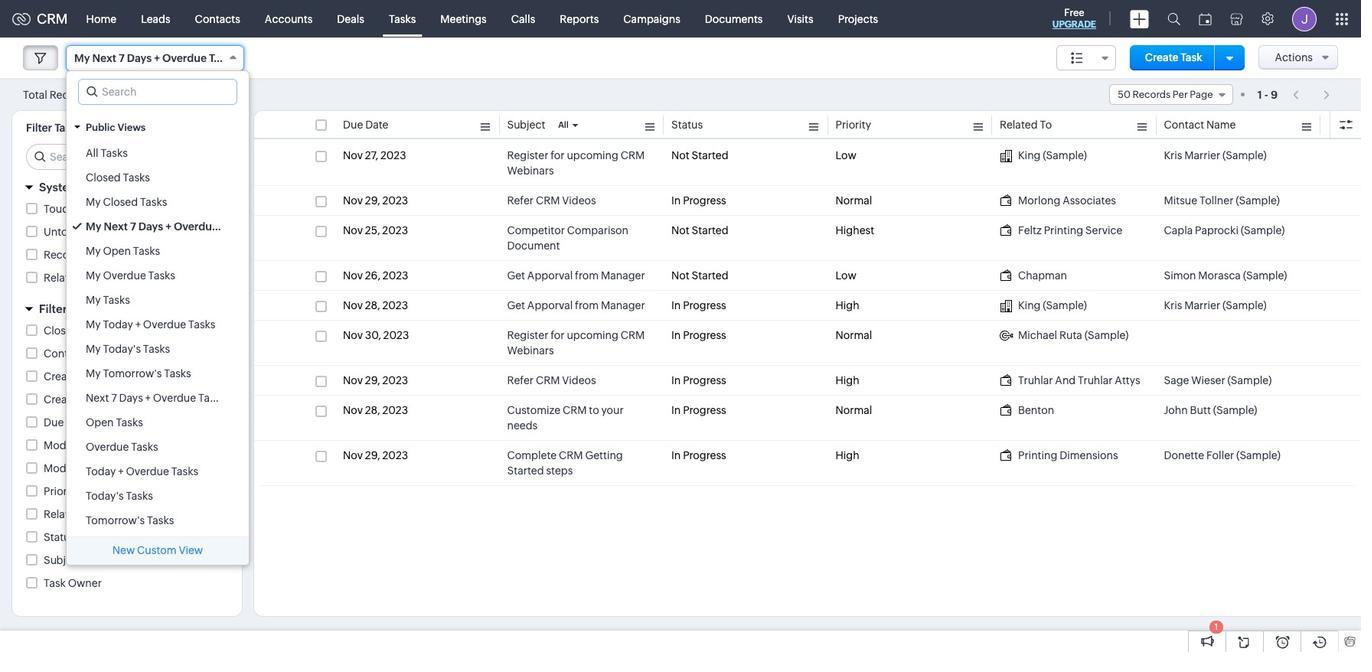 Task type: vqa. For each thing, say whether or not it's contained in the screenshot.
Morlong Associates
yes



Task type: locate. For each thing, give the bounding box(es) containing it.
name down page
[[1206, 119, 1236, 131]]

truhlar up benton
[[1018, 374, 1053, 387]]

nov 28, 2023 down nov 26, 2023
[[343, 299, 408, 312]]

2 for from the top
[[551, 329, 565, 341]]

created down the created by
[[44, 393, 84, 406]]

5 in from the top
[[671, 404, 681, 416]]

nov 30, 2023
[[343, 329, 409, 341]]

0 horizontal spatial 9
[[93, 89, 99, 101]]

name
[[1206, 119, 1236, 131], [86, 348, 116, 360]]

0 horizontal spatial all
[[86, 147, 98, 159]]

webinars up the customize
[[507, 344, 554, 357]]

campaigns link
[[611, 0, 693, 37]]

videos up to
[[562, 374, 596, 387]]

1 register from the top
[[507, 149, 548, 162]]

in progress
[[671, 194, 726, 207], [671, 299, 726, 312], [671, 329, 726, 341], [671, 374, 726, 387], [671, 404, 726, 416], [671, 449, 726, 462]]

2 register from the top
[[507, 329, 548, 341]]

next 7 days + overdue tasks
[[86, 392, 225, 404]]

1 horizontal spatial 7
[[119, 52, 125, 64]]

2 king (sample) from the top
[[1018, 299, 1087, 312]]

1 vertical spatial get apporval from manager link
[[507, 298, 645, 313]]

create task
[[1145, 51, 1202, 64]]

time down overdue tasks
[[90, 462, 115, 475]]

and
[[1055, 374, 1076, 387]]

row group
[[254, 141, 1361, 486]]

navigation
[[1285, 83, 1338, 106]]

nov 28, 2023 for get apporval from manager
[[343, 299, 408, 312]]

29,
[[365, 194, 380, 207], [365, 374, 380, 387], [365, 449, 380, 462]]

0 horizontal spatial status
[[44, 531, 75, 543]]

tomorrow's down today's tasks on the bottom left of page
[[86, 514, 145, 527]]

3 in progress from the top
[[671, 329, 726, 341]]

refer crm videos up competitor
[[507, 194, 596, 207]]

7 up open tasks
[[111, 392, 117, 404]]

webinars for nov 30, 2023
[[507, 344, 554, 357]]

0 vertical spatial kris
[[1164, 149, 1182, 162]]

0 vertical spatial days
[[127, 52, 152, 64]]

1 nov 29, 2023 from the top
[[343, 194, 408, 207]]

0 vertical spatial nov 29, 2023
[[343, 194, 408, 207]]

visits link
[[775, 0, 826, 37]]

refer crm videos for high
[[507, 374, 596, 387]]

due up 'nov 27, 2023'
[[343, 119, 363, 131]]

1 vertical spatial high
[[836, 374, 859, 387]]

created
[[44, 370, 84, 383], [44, 393, 84, 406]]

donette
[[1164, 449, 1204, 462]]

by up closed time at the left
[[70, 302, 83, 315]]

action up related records action
[[82, 249, 115, 261]]

1 not started from the top
[[671, 149, 728, 162]]

6 progress from the top
[[683, 449, 726, 462]]

2 apporval from the top
[[527, 299, 573, 312]]

1 high from the top
[[836, 299, 859, 312]]

1 vertical spatial refer crm videos
[[507, 374, 596, 387]]

closed down defined
[[103, 196, 138, 208]]

owner
[[68, 577, 102, 589]]

projects link
[[826, 0, 890, 37]]

records for untouched
[[102, 226, 143, 238]]

0 horizontal spatial date
[[66, 416, 89, 429]]

2 in progress from the top
[[671, 299, 726, 312]]

today's up tomorrow's tasks
[[86, 490, 124, 502]]

my tomorrow's tasks
[[86, 367, 191, 380]]

register for upcoming crm webinars up comparison
[[507, 149, 645, 177]]

to up morlong on the top of the page
[[1040, 119, 1052, 131]]

1 horizontal spatial name
[[1206, 119, 1236, 131]]

1 upcoming from the top
[[567, 149, 618, 162]]

2023 for normal refer crm videos link
[[382, 194, 408, 207]]

1 vertical spatial register
[[507, 329, 548, 341]]

search image
[[1167, 12, 1180, 25]]

0 vertical spatial videos
[[562, 194, 596, 207]]

2 get apporval from manager link from the top
[[507, 298, 645, 313]]

1 horizontal spatial action
[[127, 272, 160, 284]]

(sample) right foller
[[1236, 449, 1281, 462]]

open up my overdue tasks
[[103, 245, 131, 257]]

2 manager from the top
[[601, 299, 645, 312]]

1 vertical spatial get apporval from manager
[[507, 299, 645, 312]]

9 inside total records 9
[[93, 89, 99, 101]]

in for your
[[671, 404, 681, 416]]

get for nov 28, 2023
[[507, 299, 525, 312]]

truhlar right and
[[1078, 374, 1113, 387]]

4 in from the top
[[671, 374, 681, 387]]

1 get apporval from manager link from the top
[[507, 268, 645, 283]]

king (sample) for high
[[1018, 299, 1087, 312]]

by inside dropdown button
[[70, 302, 83, 315]]

1 vertical spatial 1
[[1215, 622, 1218, 632]]

kris for low
[[1164, 149, 1182, 162]]

in progress for crm
[[671, 329, 726, 341]]

donette foller (sample) link
[[1164, 448, 1281, 463]]

filters
[[128, 181, 162, 194]]

high for printing dimensions
[[836, 449, 859, 462]]

3 29, from the top
[[365, 449, 380, 462]]

1 apporval from the top
[[527, 269, 573, 282]]

modified up modified time
[[44, 439, 88, 452]]

1 vertical spatial all
[[86, 147, 98, 159]]

0 vertical spatial search text field
[[79, 80, 237, 104]]

kris marrier (sample) link down 'morasca'
[[1164, 298, 1267, 313]]

my next 7 days + overdue tasks down the leads link
[[74, 52, 236, 64]]

2 vertical spatial high
[[836, 449, 859, 462]]

time for closed time
[[81, 325, 105, 337]]

(sample) up 'morlong associates'
[[1043, 149, 1087, 162]]

26,
[[365, 269, 380, 282]]

2 normal from the top
[[836, 329, 872, 341]]

started for get apporval from manager
[[692, 269, 728, 282]]

0 vertical spatial kris marrier (sample) link
[[1164, 148, 1267, 163]]

tomorrow's down my today's tasks
[[103, 367, 162, 380]]

videos up comparison
[[562, 194, 596, 207]]

upcoming up to
[[567, 329, 618, 341]]

1 for 1
[[1215, 622, 1218, 632]]

created for created by
[[44, 370, 84, 383]]

king for low
[[1018, 149, 1041, 162]]

1 videos from the top
[[562, 194, 596, 207]]

(sample) for simon morasca (sample) link
[[1243, 269, 1287, 282]]

1 vertical spatial normal
[[836, 329, 872, 341]]

nov 28, 2023 down nov 30, 2023
[[343, 404, 408, 416]]

my next 7 days + overdue tasks down filters
[[86, 220, 248, 233]]

size image
[[1071, 51, 1083, 65]]

next up open tasks
[[86, 392, 109, 404]]

in progress for manager
[[671, 299, 726, 312]]

0 vertical spatial 29,
[[365, 194, 380, 207]]

0 vertical spatial from
[[575, 269, 599, 282]]

1 vertical spatial refer crm videos link
[[507, 373, 596, 388]]

videos for normal
[[562, 194, 596, 207]]

2 truhlar from the left
[[1078, 374, 1113, 387]]

-
[[1264, 88, 1268, 101]]

printing dimensions
[[1018, 449, 1118, 462]]

0 horizontal spatial 1
[[1215, 622, 1218, 632]]

nov 26, 2023
[[343, 269, 408, 282]]

1 for from the top
[[551, 149, 565, 162]]

created for created time
[[44, 393, 84, 406]]

3 in from the top
[[671, 329, 681, 341]]

0 horizontal spatial truhlar
[[1018, 374, 1053, 387]]

1 vertical spatial status
[[44, 531, 75, 543]]

videos
[[562, 194, 596, 207], [562, 374, 596, 387]]

tasks
[[389, 13, 416, 25], [209, 52, 236, 64], [55, 122, 82, 134], [101, 147, 128, 159], [123, 171, 150, 184], [140, 196, 167, 208], [221, 220, 248, 233], [133, 245, 160, 257], [148, 269, 175, 282], [103, 294, 130, 306], [188, 318, 215, 331], [143, 343, 170, 355], [164, 367, 191, 380], [198, 392, 225, 404], [116, 416, 143, 429], [131, 441, 158, 453], [171, 465, 198, 478], [126, 490, 153, 502], [147, 514, 174, 527]]

(sample) right 'morasca'
[[1243, 269, 1287, 282]]

low down highest
[[836, 269, 856, 282]]

records inside field
[[1132, 89, 1171, 100]]

1 vertical spatial webinars
[[507, 344, 554, 357]]

king
[[1018, 149, 1041, 162], [1018, 299, 1041, 312]]

0 vertical spatial get apporval from manager
[[507, 269, 645, 282]]

refer crm videos for normal
[[507, 194, 596, 207]]

1 horizontal spatial contact
[[1164, 119, 1204, 131]]

tomorrow's tasks
[[86, 514, 174, 527]]

upcoming
[[567, 149, 618, 162], [567, 329, 618, 341]]

2 kris from the top
[[1164, 299, 1182, 312]]

customize crm to your needs
[[507, 404, 624, 432]]

5 nov from the top
[[343, 299, 363, 312]]

closed for closed time
[[44, 325, 79, 337]]

register
[[507, 149, 548, 162], [507, 329, 548, 341]]

28, down 26,
[[365, 299, 380, 312]]

priority
[[836, 119, 871, 131], [44, 485, 79, 498]]

printing down 'morlong associates'
[[1044, 224, 1083, 237]]

getting
[[585, 449, 623, 462]]

1 vertical spatial today's
[[86, 490, 124, 502]]

refer crm videos link up the customize
[[507, 373, 596, 388]]

2 28, from the top
[[365, 404, 380, 416]]

marrier
[[1184, 149, 1220, 162], [1184, 299, 1220, 312]]

manager
[[601, 269, 645, 282], [601, 299, 645, 312]]

3 high from the top
[[836, 449, 859, 462]]

1 vertical spatial not
[[671, 224, 689, 237]]

1 get apporval from manager from the top
[[507, 269, 645, 282]]

0 vertical spatial nov 28, 2023
[[343, 299, 408, 312]]

1 horizontal spatial contact name
[[1164, 119, 1236, 131]]

feltz
[[1018, 224, 1042, 237]]

2 get apporval from manager from the top
[[507, 299, 645, 312]]

ruta
[[1059, 329, 1082, 341]]

register for nov 27, 2023
[[507, 149, 548, 162]]

not started for crm
[[671, 149, 728, 162]]

paprocki
[[1195, 224, 1239, 237]]

0 vertical spatial time
[[81, 325, 105, 337]]

days down leads
[[127, 52, 152, 64]]

2 refer from the top
[[507, 374, 534, 387]]

due date up 27,
[[343, 119, 388, 131]]

action down my open tasks
[[127, 272, 160, 284]]

2 high from the top
[[836, 374, 859, 387]]

1 vertical spatial subject
[[44, 554, 82, 566]]

task owner
[[44, 577, 102, 589]]

nov 28, 2023
[[343, 299, 408, 312], [343, 404, 408, 416]]

king (sample) down the chapman
[[1018, 299, 1087, 312]]

1 vertical spatial contact name
[[44, 348, 116, 360]]

today up today's tasks on the bottom left of page
[[86, 465, 116, 478]]

in progress for started
[[671, 449, 726, 462]]

1 vertical spatial task
[[44, 577, 66, 589]]

1 vertical spatial from
[[575, 299, 599, 312]]

modified
[[44, 439, 88, 452], [44, 462, 88, 475]]

0 vertical spatial apporval
[[527, 269, 573, 282]]

9 nov from the top
[[343, 449, 363, 462]]

days inside field
[[127, 52, 152, 64]]

reports
[[560, 13, 599, 25]]

in progress for your
[[671, 404, 726, 416]]

1 horizontal spatial 9
[[1271, 88, 1278, 101]]

0 horizontal spatial to
[[84, 508, 96, 521]]

2 vertical spatial not started
[[671, 269, 728, 282]]

1 refer crm videos from the top
[[507, 194, 596, 207]]

open down created time
[[86, 416, 114, 429]]

Search text field
[[79, 80, 237, 104], [27, 145, 230, 169]]

filter up closed time at the left
[[39, 302, 67, 315]]

refer for high
[[507, 374, 534, 387]]

28, for customize
[[365, 404, 380, 416]]

0 horizontal spatial name
[[86, 348, 116, 360]]

contact down per
[[1164, 119, 1204, 131]]

1 king from the top
[[1018, 149, 1041, 162]]

2 get from the top
[[507, 299, 525, 312]]

days
[[127, 52, 152, 64], [138, 220, 163, 233], [119, 392, 143, 404]]

today's up my tomorrow's tasks
[[103, 343, 141, 355]]

1 modified from the top
[[44, 439, 88, 452]]

my overdue tasks
[[86, 269, 175, 282]]

1 webinars from the top
[[507, 165, 554, 177]]

marrier for high
[[1184, 299, 1220, 312]]

my down untouched records
[[86, 245, 101, 257]]

(sample) for capla paprocki (sample) link
[[1241, 224, 1285, 237]]

1 vertical spatial register for upcoming crm webinars
[[507, 329, 645, 357]]

truhlar and truhlar attys
[[1018, 374, 1140, 387]]

4 nov from the top
[[343, 269, 363, 282]]

0 vertical spatial related
[[1000, 119, 1038, 131]]

reports link
[[548, 0, 611, 37]]

1 vertical spatial created
[[44, 393, 84, 406]]

started for competitor comparison document
[[692, 224, 728, 237]]

create menu image
[[1130, 10, 1149, 28]]

1 king (sample) link from the top
[[1000, 148, 1087, 163]]

1 vertical spatial kris marrier (sample)
[[1164, 299, 1267, 312]]

get apporval from manager for in progress
[[507, 299, 645, 312]]

6 in progress from the top
[[671, 449, 726, 462]]

1 29, from the top
[[365, 194, 380, 207]]

0 vertical spatial all
[[558, 120, 569, 129]]

not started for manager
[[671, 269, 728, 282]]

2 created from the top
[[44, 393, 84, 406]]

1 vertical spatial get
[[507, 299, 525, 312]]

0 horizontal spatial 7
[[111, 392, 117, 404]]

1 vertical spatial related to
[[44, 508, 96, 521]]

2 in from the top
[[671, 299, 681, 312]]

2 vertical spatial by
[[90, 439, 103, 452]]

1 vertical spatial to
[[84, 508, 96, 521]]

1 register for upcoming crm webinars link from the top
[[507, 148, 656, 178]]

2 king (sample) link from the top
[[1000, 298, 1087, 313]]

status
[[671, 119, 703, 131], [44, 531, 75, 543]]

0 horizontal spatial subject
[[44, 554, 82, 566]]

my down related records action
[[86, 294, 101, 306]]

2 vertical spatial not
[[671, 269, 689, 282]]

refer crm videos link for normal
[[507, 193, 596, 208]]

2 videos from the top
[[562, 374, 596, 387]]

nov 29, 2023 for morlong associates
[[343, 194, 408, 207]]

register for upcoming crm webinars link for not started
[[507, 148, 656, 178]]

2023 for not started get apporval from manager link
[[383, 269, 408, 282]]

filter tasks by
[[26, 122, 97, 134]]

my down closed time at the left
[[86, 343, 101, 355]]

crm inside "complete crm getting started steps"
[[559, 449, 583, 462]]

1 get from the top
[[507, 269, 525, 282]]

next up my open tasks
[[104, 220, 128, 233]]

1 nov from the top
[[343, 149, 363, 162]]

3 not started from the top
[[671, 269, 728, 282]]

all for all tasks
[[86, 147, 98, 159]]

(sample) right "wieser"
[[1227, 374, 1272, 387]]

0 vertical spatial king (sample)
[[1018, 149, 1087, 162]]

2 progress from the top
[[683, 299, 726, 312]]

2 refer crm videos from the top
[[507, 374, 596, 387]]

nov 28, 2023 for customize crm to your needs
[[343, 404, 408, 416]]

from for in progress
[[575, 299, 599, 312]]

1 manager from the top
[[601, 269, 645, 282]]

1 kris marrier (sample) link from the top
[[1164, 148, 1267, 163]]

1 kris marrier (sample) from the top
[[1164, 149, 1267, 162]]

king (sample) link down the chapman
[[1000, 298, 1087, 313]]

6 nov from the top
[[343, 329, 363, 341]]

webinars
[[507, 165, 554, 177], [507, 344, 554, 357]]

by
[[84, 122, 97, 134]]

by up modified time
[[90, 439, 103, 452]]

register for upcoming crm webinars link up to
[[507, 328, 656, 358]]

leads link
[[129, 0, 183, 37]]

register up the customize
[[507, 329, 548, 341]]

due date up modified by
[[44, 416, 89, 429]]

2 kris marrier (sample) from the top
[[1164, 299, 1267, 312]]

1 vertical spatial apporval
[[527, 299, 573, 312]]

calendar image
[[1199, 13, 1212, 25]]

nov 29, 2023 for printing dimensions
[[343, 449, 408, 462]]

progress for crm
[[683, 329, 726, 341]]

1 marrier from the top
[[1184, 149, 1220, 162]]

1 king (sample) from the top
[[1018, 149, 1087, 162]]

8 nov from the top
[[343, 404, 363, 416]]

2 register for upcoming crm webinars link from the top
[[507, 328, 656, 358]]

progress
[[683, 194, 726, 207], [683, 299, 726, 312], [683, 329, 726, 341], [683, 374, 726, 387], [683, 404, 726, 416], [683, 449, 726, 462]]

get apporval from manager
[[507, 269, 645, 282], [507, 299, 645, 312]]

1 vertical spatial modified
[[44, 462, 88, 475]]

low for chapman
[[836, 269, 856, 282]]

5 in progress from the top
[[671, 404, 726, 416]]

1 vertical spatial not started
[[671, 224, 728, 237]]

27,
[[365, 149, 378, 162]]

today
[[103, 318, 133, 331], [86, 465, 116, 478]]

date down created time
[[66, 416, 89, 429]]

1 horizontal spatial truhlar
[[1078, 374, 1113, 387]]

9 for total records 9
[[93, 89, 99, 101]]

1 28, from the top
[[365, 299, 380, 312]]

0 vertical spatial 28,
[[365, 299, 380, 312]]

due up modified by
[[44, 416, 64, 429]]

2 nov 29, 2023 from the top
[[343, 374, 408, 387]]

2 nov 28, 2023 from the top
[[343, 404, 408, 416]]

attys
[[1115, 374, 1140, 387]]

refer crm videos up the customize
[[507, 374, 596, 387]]

capla paprocki (sample)
[[1164, 224, 1285, 237]]

1 progress from the top
[[683, 194, 726, 207]]

register up competitor
[[507, 149, 548, 162]]

modified for modified by
[[44, 439, 88, 452]]

7 nov from the top
[[343, 374, 363, 387]]

1 in from the top
[[671, 194, 681, 207]]

0 horizontal spatial priority
[[44, 485, 79, 498]]

0 vertical spatial due
[[343, 119, 363, 131]]

closed time
[[44, 325, 105, 337]]

search text field up closed tasks
[[27, 145, 230, 169]]

28, down 30,
[[365, 404, 380, 416]]

low
[[836, 149, 856, 162], [836, 269, 856, 282]]

manager for in
[[601, 299, 645, 312]]

king (sample) up morlong associates link
[[1018, 149, 1087, 162]]

search text field down my next 7 days + overdue tasks field
[[79, 80, 237, 104]]

1 horizontal spatial all
[[558, 120, 569, 129]]

0 vertical spatial today
[[103, 318, 133, 331]]

john butt (sample)
[[1164, 404, 1257, 416]]

0 vertical spatial king
[[1018, 149, 1041, 162]]

0 vertical spatial not
[[671, 149, 689, 162]]

by up created time
[[86, 370, 98, 383]]

record action
[[44, 249, 115, 261]]

2 refer crm videos link from the top
[[507, 373, 596, 388]]

1 vertical spatial for
[[551, 329, 565, 341]]

(sample) for high's 'kris marrier (sample)' link
[[1222, 299, 1267, 312]]

2023 for refer crm videos link corresponding to high
[[382, 374, 408, 387]]

6 in from the top
[[671, 449, 681, 462]]

king down chapman link
[[1018, 299, 1041, 312]]

1 created from the top
[[44, 370, 84, 383]]

records up 'filter tasks by'
[[49, 88, 91, 101]]

0 vertical spatial register
[[507, 149, 548, 162]]

1 vertical spatial 28,
[[365, 404, 380, 416]]

2023
[[380, 149, 406, 162], [382, 194, 408, 207], [382, 224, 408, 237], [383, 269, 408, 282], [382, 299, 408, 312], [383, 329, 409, 341], [382, 374, 408, 387], [382, 404, 408, 416], [382, 449, 408, 462]]

date
[[365, 119, 388, 131], [66, 416, 89, 429]]

1 not from the top
[[671, 149, 689, 162]]

2 not from the top
[[671, 224, 689, 237]]

0 vertical spatial task
[[1181, 51, 1202, 64]]

register for upcoming crm webinars link up comparison
[[507, 148, 656, 178]]

2 nov from the top
[[343, 194, 363, 207]]

0 vertical spatial get
[[507, 269, 525, 282]]

1 vertical spatial videos
[[562, 374, 596, 387]]

my down touched records
[[86, 220, 101, 233]]

refer crm videos
[[507, 194, 596, 207], [507, 374, 596, 387]]

2 upcoming from the top
[[567, 329, 618, 341]]

3 nov from the top
[[343, 224, 363, 237]]

2 vertical spatial closed
[[44, 325, 79, 337]]

michael
[[1018, 329, 1057, 341]]

upcoming for in progress
[[567, 329, 618, 341]]

filter down total
[[26, 122, 52, 134]]

(sample) up michael ruta (sample) link
[[1043, 299, 1087, 312]]

kris down the simon
[[1164, 299, 1182, 312]]

30,
[[365, 329, 381, 341]]

3 nov 29, 2023 from the top
[[343, 449, 408, 462]]

register for upcoming crm webinars up to
[[507, 329, 645, 357]]

0 vertical spatial action
[[82, 249, 115, 261]]

refer up competitor
[[507, 194, 534, 207]]

records down defined
[[90, 203, 131, 215]]

1 vertical spatial kris
[[1164, 299, 1182, 312]]

0 vertical spatial manager
[[601, 269, 645, 282]]

(sample) right paprocki
[[1241, 224, 1285, 237]]

1 refer from the top
[[507, 194, 534, 207]]

contact name down page
[[1164, 119, 1236, 131]]

29, for truhlar and truhlar attys
[[365, 374, 380, 387]]

all inside public views region
[[86, 147, 98, 159]]

task right create
[[1181, 51, 1202, 64]]

2 low from the top
[[836, 269, 856, 282]]

days down my closed tasks
[[138, 220, 163, 233]]

2 king from the top
[[1018, 299, 1041, 312]]

webinars up competitor
[[507, 165, 554, 177]]

projects
[[838, 13, 878, 25]]

2 webinars from the top
[[507, 344, 554, 357]]

3 not from the top
[[671, 269, 689, 282]]

sage wieser (sample) link
[[1164, 373, 1272, 388]]

0 vertical spatial webinars
[[507, 165, 554, 177]]

9 right - in the top of the page
[[1271, 88, 1278, 101]]

1 nov 28, 2023 from the top
[[343, 299, 408, 312]]

days down my tomorrow's tasks
[[119, 392, 143, 404]]

(sample) for 'kris marrier (sample)' link for low
[[1222, 149, 1267, 162]]

marrier for low
[[1184, 149, 1220, 162]]

modified time
[[44, 462, 115, 475]]

9 up public
[[93, 89, 99, 101]]

1 refer crm videos link from the top
[[507, 193, 596, 208]]

records up my open tasks
[[102, 226, 143, 238]]

2023 for not started's the register for upcoming crm webinars link
[[380, 149, 406, 162]]

to down today's tasks on the bottom left of page
[[84, 508, 96, 521]]

progress for started
[[683, 449, 726, 462]]

get for nov 26, 2023
[[507, 269, 525, 282]]

0 vertical spatial king (sample) link
[[1000, 148, 1087, 163]]

1 truhlar from the left
[[1018, 374, 1053, 387]]

customize
[[507, 404, 560, 416]]

refer for normal
[[507, 194, 534, 207]]

refer crm videos link
[[507, 193, 596, 208], [507, 373, 596, 388]]

1 vertical spatial due date
[[44, 416, 89, 429]]

views
[[118, 122, 146, 133]]

kris up mitsue
[[1164, 149, 1182, 162]]

kris
[[1164, 149, 1182, 162], [1164, 299, 1182, 312]]

sage
[[1164, 374, 1189, 387]]

customize crm to your needs link
[[507, 403, 656, 433]]

next down home
[[92, 52, 116, 64]]

not for manager
[[671, 269, 689, 282]]

kris marrier (sample) down 'morasca'
[[1164, 299, 1267, 312]]

nov for chapman link
[[343, 269, 363, 282]]

5 progress from the top
[[683, 404, 726, 416]]

upcoming up comparison
[[567, 149, 618, 162]]

0 vertical spatial filter
[[26, 122, 52, 134]]

to
[[1040, 119, 1052, 131], [84, 508, 96, 521]]

by for created
[[86, 370, 98, 383]]

action
[[82, 249, 115, 261], [127, 272, 160, 284]]

2 not started from the top
[[671, 224, 728, 237]]

1 kris from the top
[[1164, 149, 1182, 162]]

1 in progress from the top
[[671, 194, 726, 207]]

filter
[[26, 122, 52, 134], [39, 302, 67, 315]]

0 vertical spatial refer crm videos
[[507, 194, 596, 207]]

closed down all tasks
[[86, 171, 121, 184]]

date up 'nov 27, 2023'
[[365, 119, 388, 131]]

2 register for upcoming crm webinars from the top
[[507, 329, 645, 357]]

king (sample) link for low
[[1000, 148, 1087, 163]]

3 progress from the top
[[683, 329, 726, 341]]

page
[[1190, 89, 1213, 100]]

None field
[[1056, 45, 1116, 70]]

0 vertical spatial status
[[671, 119, 703, 131]]

0 vertical spatial my next 7 days + overdue tasks
[[74, 52, 236, 64]]

kris marrier (sample) up tollner
[[1164, 149, 1267, 162]]

low up highest
[[836, 149, 856, 162]]

highest
[[836, 224, 874, 237]]

1 low from the top
[[836, 149, 856, 162]]

public views region
[[67, 141, 249, 533]]

1 normal from the top
[[836, 194, 872, 207]]

0 vertical spatial next
[[92, 52, 116, 64]]

filter by fields
[[39, 302, 118, 315]]

documents
[[705, 13, 763, 25]]

filter inside dropdown button
[[39, 302, 67, 315]]

2023 for complete crm getting started steps link
[[382, 449, 408, 462]]

all
[[558, 120, 569, 129], [86, 147, 98, 159]]

today's
[[103, 343, 141, 355], [86, 490, 124, 502]]

2 29, from the top
[[365, 374, 380, 387]]

contact name down closed time at the left
[[44, 348, 116, 360]]

(sample) down "sage wieser (sample)" 'link'
[[1213, 404, 1257, 416]]

0 vertical spatial get apporval from manager link
[[507, 268, 645, 283]]

marrier up tollner
[[1184, 149, 1220, 162]]

contact up the created by
[[44, 348, 84, 360]]

2 kris marrier (sample) link from the top
[[1164, 298, 1267, 313]]

(sample) for the john butt (sample) link on the right bottom of the page
[[1213, 404, 1257, 416]]

2 marrier from the top
[[1184, 299, 1220, 312]]

2 from from the top
[[575, 299, 599, 312]]



Task type: describe. For each thing, give the bounding box(es) containing it.
0 vertical spatial contact
[[1164, 119, 1204, 131]]

1 vertical spatial days
[[138, 220, 163, 233]]

competitor
[[507, 224, 565, 237]]

benton
[[1018, 404, 1054, 416]]

time for modified time
[[90, 462, 115, 475]]

sage wieser (sample)
[[1164, 374, 1272, 387]]

create menu element
[[1121, 0, 1158, 37]]

deals link
[[325, 0, 377, 37]]

search element
[[1158, 0, 1190, 38]]

for for in
[[551, 329, 565, 341]]

in for crm
[[671, 329, 681, 341]]

profile element
[[1283, 0, 1326, 37]]

0 vertical spatial name
[[1206, 119, 1236, 131]]

my down record action
[[86, 269, 101, 282]]

2 vertical spatial days
[[119, 392, 143, 404]]

0 vertical spatial contact name
[[1164, 119, 1236, 131]]

my today + overdue tasks
[[86, 318, 215, 331]]

nov for benton link
[[343, 404, 363, 416]]

4 in progress from the top
[[671, 374, 726, 387]]

chapman
[[1018, 269, 1067, 282]]

row group containing nov 27, 2023
[[254, 141, 1361, 486]]

not for crm
[[671, 149, 689, 162]]

normal for morlong
[[836, 194, 872, 207]]

tollner
[[1199, 194, 1233, 207]]

printing dimensions link
[[1000, 448, 1118, 463]]

50 Records Per Page field
[[1109, 84, 1233, 105]]

3 normal from the top
[[836, 404, 872, 416]]

0 horizontal spatial task
[[44, 577, 66, 589]]

2 vertical spatial next
[[86, 392, 109, 404]]

progress for manager
[[683, 299, 726, 312]]

needs
[[507, 419, 538, 432]]

videos for high
[[562, 374, 596, 387]]

by for filter
[[70, 302, 83, 315]]

new
[[112, 544, 135, 557]]

0 vertical spatial tomorrow's
[[103, 367, 162, 380]]

(sample) for mitsue tollner (sample) 'link'
[[1236, 194, 1280, 207]]

1 vertical spatial action
[[127, 272, 160, 284]]

(sample) for donette foller (sample) link
[[1236, 449, 1281, 462]]

28, for get
[[365, 299, 380, 312]]

2 vertical spatial 7
[[111, 392, 117, 404]]

1 vertical spatial related
[[44, 272, 82, 284]]

1 vertical spatial tomorrow's
[[86, 514, 145, 527]]

total
[[23, 88, 47, 101]]

all for all
[[558, 120, 569, 129]]

1 vertical spatial priority
[[44, 485, 79, 498]]

truhlar and truhlar attys link
[[1000, 373, 1140, 388]]

0 horizontal spatial related to
[[44, 508, 96, 521]]

by for modified
[[90, 439, 103, 452]]

manager for not
[[601, 269, 645, 282]]

free
[[1064, 7, 1084, 18]]

upcoming for not started
[[567, 149, 618, 162]]

calls
[[511, 13, 535, 25]]

0 vertical spatial today's
[[103, 343, 141, 355]]

michael ruta (sample)
[[1018, 329, 1129, 341]]

register for upcoming crm webinars for in progress
[[507, 329, 645, 357]]

competitor comparison document link
[[507, 223, 656, 253]]

kris marrier (sample) for high
[[1164, 299, 1267, 312]]

(sample) for "sage wieser (sample)" 'link'
[[1227, 374, 1272, 387]]

tasks inside field
[[209, 52, 236, 64]]

foller
[[1206, 449, 1234, 462]]

1 horizontal spatial priority
[[836, 119, 871, 131]]

started for register for upcoming crm webinars
[[692, 149, 728, 162]]

view
[[179, 544, 203, 557]]

next inside my next 7 days + overdue tasks field
[[92, 52, 116, 64]]

kris marrier (sample) for low
[[1164, 149, 1267, 162]]

competitor comparison document
[[507, 224, 628, 252]]

1 vertical spatial date
[[66, 416, 89, 429]]

home
[[86, 13, 116, 25]]

modified by
[[44, 439, 103, 452]]

open tasks
[[86, 416, 143, 429]]

simon morasca (sample) link
[[1164, 268, 1287, 283]]

in for started
[[671, 449, 681, 462]]

contacts
[[195, 13, 240, 25]]

progress for your
[[683, 404, 726, 416]]

per
[[1173, 89, 1188, 100]]

+ down my tomorrow's tasks
[[145, 392, 151, 404]]

filter by fields button
[[12, 295, 242, 322]]

created time
[[44, 393, 110, 406]]

document
[[507, 240, 560, 252]]

0 horizontal spatial due date
[[44, 416, 89, 429]]

tasks link
[[377, 0, 428, 37]]

butt
[[1190, 404, 1211, 416]]

overdue inside field
[[162, 52, 207, 64]]

king (sample) link for high
[[1000, 298, 1087, 313]]

get apporval from manager link for in progress
[[507, 298, 645, 313]]

kris for high
[[1164, 299, 1182, 312]]

0 horizontal spatial contact name
[[44, 348, 116, 360]]

new custom view link
[[67, 537, 249, 565]]

task inside button
[[1181, 51, 1202, 64]]

my next 7 days + overdue tasks inside field
[[74, 52, 236, 64]]

my next 7 days + overdue tasks inside public views region
[[86, 220, 248, 233]]

1 vertical spatial today
[[86, 465, 116, 478]]

accounts
[[265, 13, 313, 25]]

1 vertical spatial closed
[[103, 196, 138, 208]]

free upgrade
[[1052, 7, 1096, 30]]

capla paprocki (sample) link
[[1164, 223, 1285, 238]]

29, for printing dimensions
[[365, 449, 380, 462]]

logo image
[[12, 13, 31, 25]]

1 horizontal spatial subject
[[507, 119, 545, 131]]

records for 50
[[1132, 89, 1171, 100]]

mitsue
[[1164, 194, 1197, 207]]

complete
[[507, 449, 557, 462]]

1 horizontal spatial due date
[[343, 119, 388, 131]]

contacts link
[[183, 0, 252, 37]]

complete crm getting started steps link
[[507, 448, 656, 478]]

upgrade
[[1052, 19, 1096, 30]]

started inside "complete crm getting started steps"
[[507, 465, 544, 477]]

register for nov 30, 2023
[[507, 329, 548, 341]]

total records 9
[[23, 88, 99, 101]]

system
[[39, 181, 80, 194]]

nov for truhlar and truhlar attys link
[[343, 374, 363, 387]]

mitsue tollner (sample)
[[1164, 194, 1280, 207]]

records for total
[[49, 88, 91, 101]]

high for truhlar and truhlar attys
[[836, 374, 859, 387]]

low for king (sample)
[[836, 149, 856, 162]]

(sample) right ruta
[[1084, 329, 1129, 341]]

2 horizontal spatial 7
[[130, 220, 136, 233]]

meetings link
[[428, 0, 499, 37]]

untouched
[[44, 226, 100, 238]]

create task button
[[1130, 45, 1218, 70]]

fields
[[86, 302, 118, 315]]

capla
[[1164, 224, 1193, 237]]

nov for morlong associates link
[[343, 194, 363, 207]]

documents link
[[693, 0, 775, 37]]

all tasks
[[86, 147, 128, 159]]

2023 for competitor comparison document link
[[382, 224, 408, 237]]

9 for 1 - 9
[[1271, 88, 1278, 101]]

1 horizontal spatial status
[[671, 119, 703, 131]]

apporval for not started
[[527, 269, 573, 282]]

records for touched
[[90, 203, 131, 215]]

michael ruta (sample) link
[[1000, 328, 1129, 343]]

+ up my today's tasks
[[135, 318, 141, 331]]

system defined filters button
[[12, 174, 242, 201]]

0 vertical spatial date
[[365, 119, 388, 131]]

king for high
[[1018, 299, 1041, 312]]

king (sample) for low
[[1018, 149, 1087, 162]]

morlong
[[1018, 194, 1060, 207]]

1 vertical spatial printing
[[1018, 449, 1057, 462]]

+ down my closed tasks
[[166, 220, 171, 233]]

feltz printing service
[[1018, 224, 1122, 237]]

0 vertical spatial printing
[[1044, 224, 1083, 237]]

high for king (sample)
[[836, 299, 859, 312]]

normal for michael
[[836, 329, 872, 341]]

+ down overdue tasks
[[118, 465, 124, 478]]

My Next 7 Days + Overdue Tasks field
[[66, 45, 244, 71]]

system defined filters
[[39, 181, 162, 194]]

0 vertical spatial open
[[103, 245, 131, 257]]

simon
[[1164, 269, 1196, 282]]

create
[[1145, 51, 1179, 64]]

touched records
[[44, 203, 131, 215]]

nov 25, 2023
[[343, 224, 408, 237]]

for for not
[[551, 149, 565, 162]]

nov for michael ruta (sample) link
[[343, 329, 363, 341]]

to
[[589, 404, 599, 416]]

defined
[[82, 181, 126, 194]]

0 horizontal spatial action
[[82, 249, 115, 261]]

touched
[[44, 203, 88, 215]]

mitsue tollner (sample) link
[[1164, 193, 1280, 208]]

steps
[[546, 465, 573, 477]]

register for upcoming crm webinars link for in progress
[[507, 328, 656, 358]]

closed for closed tasks
[[86, 171, 121, 184]]

1 for 1 - 9
[[1257, 88, 1262, 101]]

leads
[[141, 13, 170, 25]]

calls link
[[499, 0, 548, 37]]

service
[[1085, 224, 1122, 237]]

filter for filter tasks by
[[26, 122, 52, 134]]

untouched records
[[44, 226, 143, 238]]

modified for modified time
[[44, 462, 88, 475]]

refer crm videos link for high
[[507, 373, 596, 388]]

0 horizontal spatial contact
[[44, 348, 84, 360]]

0 horizontal spatial due
[[44, 416, 64, 429]]

chapman link
[[1000, 268, 1067, 283]]

1 vertical spatial next
[[104, 220, 128, 233]]

4 progress from the top
[[683, 374, 726, 387]]

profile image
[[1292, 7, 1317, 31]]

john butt (sample) link
[[1164, 403, 1257, 418]]

2 vertical spatial related
[[44, 508, 82, 521]]

1 horizontal spatial due
[[343, 119, 363, 131]]

2023 for customize crm to your needs link
[[382, 404, 408, 416]]

1 vertical spatial open
[[86, 416, 114, 429]]

webinars for nov 27, 2023
[[507, 165, 554, 177]]

my up created time
[[86, 367, 101, 380]]

1 horizontal spatial to
[[1040, 119, 1052, 131]]

filter for filter by fields
[[39, 302, 67, 315]]

my down fields
[[86, 318, 101, 331]]

in for manager
[[671, 299, 681, 312]]

my closed tasks
[[86, 196, 167, 208]]

apporval for in progress
[[527, 299, 573, 312]]

records for related
[[84, 272, 125, 284]]

closed tasks
[[86, 171, 150, 184]]

+ inside field
[[154, 52, 160, 64]]

1 horizontal spatial related to
[[1000, 119, 1052, 131]]

kris marrier (sample) link for low
[[1164, 148, 1267, 163]]

crm inside customize crm to your needs
[[563, 404, 587, 416]]

my inside my next 7 days + overdue tasks field
[[74, 52, 90, 64]]

kris marrier (sample) link for high
[[1164, 298, 1267, 313]]

donette foller (sample)
[[1164, 449, 1281, 462]]

my down system defined filters
[[86, 196, 101, 208]]

register for upcoming crm webinars for not started
[[507, 149, 645, 177]]

john
[[1164, 404, 1188, 416]]

1 vertical spatial search text field
[[27, 145, 230, 169]]

7 inside my next 7 days + overdue tasks field
[[119, 52, 125, 64]]

morlong associates link
[[1000, 193, 1116, 208]]

your
[[601, 404, 624, 416]]

2023 for get apporval from manager link corresponding to in progress
[[382, 299, 408, 312]]

today's tasks
[[86, 490, 153, 502]]



